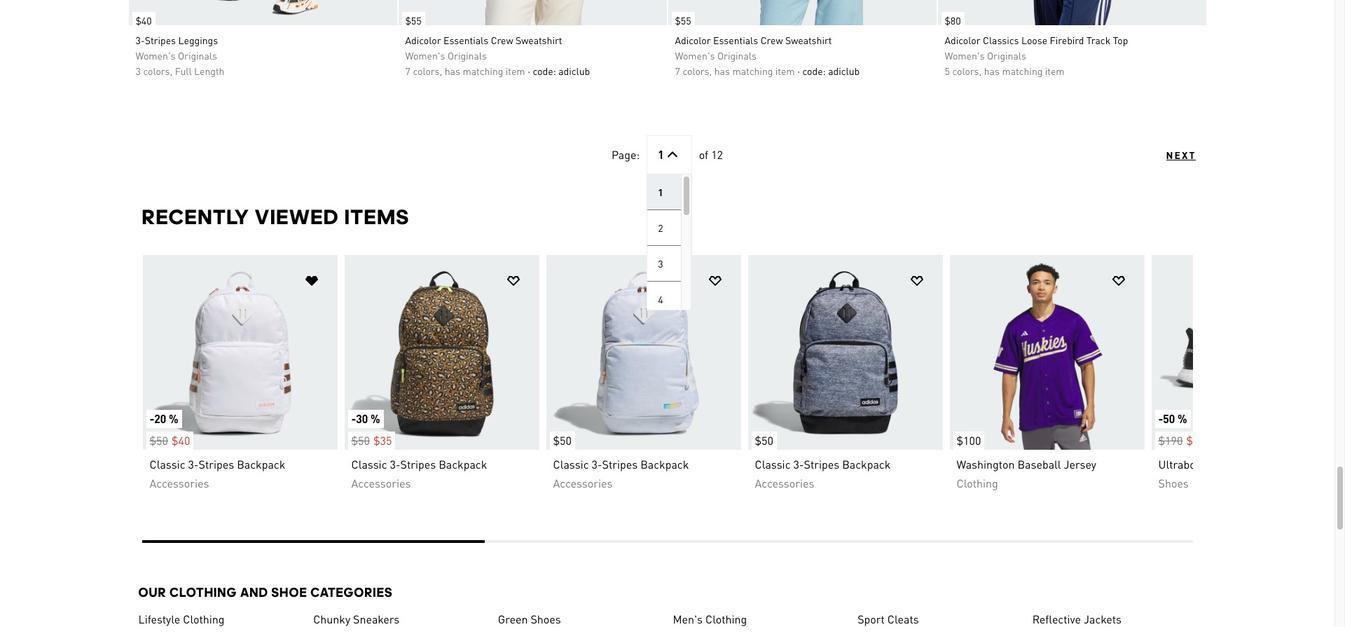 Task type: locate. For each thing, give the bounding box(es) containing it.
1 $55 from the left
[[405, 14, 422, 27]]

1 horizontal spatial shoes
[[1158, 476, 1189, 490]]

2 backpack from the left
[[439, 457, 487, 471]]

3 inside list box
[[658, 257, 663, 270]]

- for 20
[[150, 411, 154, 426]]

1 right page:
[[658, 147, 664, 162]]

0 horizontal spatial adicolor essentials crew sweatshirt women's originals 7 colors, has matching item · code: adiclub
[[405, 34, 590, 77]]

2 item from the left
[[775, 64, 795, 77]]

1 horizontal spatial 3
[[658, 257, 663, 270]]

jackets
[[1084, 612, 1122, 626]]

code: down the women's originals black adicolor essentials crew sweatshirt image
[[803, 64, 826, 77]]

essentials for women's originals white adicolor essentials crew sweatshirt image
[[444, 34, 488, 46]]

3 $50 from the left
[[553, 433, 572, 448]]

0 horizontal spatial $50 link
[[546, 255, 741, 450]]

0 horizontal spatial 3
[[136, 64, 141, 77]]

3 has from the left
[[984, 64, 1000, 77]]

12
[[711, 147, 723, 162]]

1 sweatshirt from the left
[[516, 34, 562, 46]]

1 horizontal spatial 7
[[675, 64, 680, 77]]

0 horizontal spatial clothing
[[183, 612, 225, 626]]

1 2 3 4
[[658, 186, 663, 305]]

0 horizontal spatial sweatshirt
[[516, 34, 562, 46]]

1 up 2
[[658, 186, 663, 198]]

track
[[1087, 34, 1111, 46]]

classic 3-stripes backpack accessories
[[150, 457, 285, 490], [351, 457, 487, 490], [553, 457, 689, 490], [755, 457, 891, 490]]

list containing -20 %
[[142, 254, 1345, 518]]

$190
[[1158, 433, 1183, 448]]

3- for 3rd 'classic 3-stripes backpack' image from right
[[390, 457, 400, 471]]

- inside -20 % $50 $40
[[150, 411, 154, 426]]

adicolor classics loose firebird track top women's originals 5 colors, has matching item
[[945, 34, 1128, 77]]

1 women's from the left
[[136, 49, 175, 62]]

cleats
[[888, 612, 919, 626]]

classic 3-stripes backpack accessories for 3rd 'classic 3-stripes backpack' image from right
[[351, 457, 487, 490]]

stripes for first 'classic 3-stripes backpack' image from the left
[[199, 457, 234, 471]]

clothing right men's
[[706, 612, 747, 626]]

1 horizontal spatial clothing
[[706, 612, 747, 626]]

2 $50 from the left
[[351, 433, 370, 448]]

1 adicolor from the left
[[405, 34, 441, 46]]

sport cleats link
[[858, 612, 1021, 627]]

shoes right green
[[531, 612, 561, 626]]

2 classic 3-stripes backpack accessories from the left
[[351, 457, 487, 490]]

1 % from the left
[[169, 411, 178, 426]]

1 - from the left
[[150, 411, 154, 426]]

2 - from the left
[[351, 411, 356, 426]]

sweatshirt for the women's originals black adicolor essentials crew sweatshirt image
[[785, 34, 832, 46]]

1 accessories from the left
[[150, 476, 209, 490]]

green shoes
[[498, 612, 561, 626]]

3
[[136, 64, 141, 77], [658, 257, 663, 270]]

2 · from the left
[[797, 64, 800, 77]]

4 classic 3-stripes backpack image from the left
[[748, 255, 943, 450]]

$55 link
[[398, 5, 425, 29], [668, 5, 695, 29]]

$86
[[1186, 433, 1205, 448]]

2 horizontal spatial -
[[1158, 411, 1163, 426]]

men's
[[673, 612, 703, 626]]

1 matching from the left
[[463, 64, 503, 77]]

1 horizontal spatial ·
[[797, 64, 800, 77]]

2 $55 link from the left
[[668, 5, 695, 29]]

clothing for men's clothing
[[706, 612, 747, 626]]

2 matching from the left
[[732, 64, 773, 77]]

1 7 from the left
[[405, 64, 410, 77]]

0 horizontal spatial essentials
[[444, 34, 488, 46]]

length
[[194, 64, 225, 77]]

· down women's originals white adicolor essentials crew sweatshirt image
[[528, 64, 530, 77]]

adiclub
[[559, 64, 590, 77], [828, 64, 860, 77]]

has for women's originals white adicolor essentials crew sweatshirt image
[[445, 64, 460, 77]]

item down women's originals white adicolor essentials crew sweatshirt image
[[506, 64, 525, 77]]

0 vertical spatial $40
[[136, 14, 152, 27]]

full
[[175, 64, 192, 77]]

4
[[658, 293, 663, 305]]

item for $55 link for the women's originals black adicolor essentials crew sweatshirt image
[[775, 64, 795, 77]]

2 vertical spatial shoes
[[531, 612, 561, 626]]

% for -30 %
[[371, 411, 380, 426]]

3 classic 3-stripes backpack accessories from the left
[[553, 457, 689, 490]]

1 horizontal spatial $55
[[675, 14, 691, 27]]

item for $55 link for women's originals white adicolor essentials crew sweatshirt image
[[506, 64, 525, 77]]

2 7 from the left
[[675, 64, 680, 77]]

3 matching from the left
[[1002, 64, 1043, 77]]

adicolor essentials crew sweatshirt women's originals 7 colors, has matching item · code: adiclub down the women's originals black adicolor essentials crew sweatshirt image
[[675, 34, 860, 77]]

adicolor essentials crew sweatshirt women's originals 7 colors, has matching item · code: adiclub down women's originals white adicolor essentials crew sweatshirt image
[[405, 34, 590, 77]]

4 originals from the left
[[987, 49, 1026, 62]]

adicolor essentials crew sweatshirt women's originals 7 colors, has matching item · code: adiclub for the women's originals black adicolor essentials crew sweatshirt image
[[675, 34, 860, 77]]

sport
[[858, 612, 885, 626]]

next
[[1166, 148, 1196, 161]]

1 adiclub from the left
[[559, 64, 590, 77]]

3 colors, from the left
[[683, 64, 712, 77]]

0 horizontal spatial %
[[169, 411, 178, 426]]

stripes inside the 3-stripes leggings women's originals 3 colors, full length
[[145, 34, 176, 46]]

1 item from the left
[[506, 64, 525, 77]]

colors,
[[143, 64, 173, 77], [413, 64, 442, 77], [683, 64, 712, 77], [952, 64, 982, 77]]

$50 link
[[546, 255, 741, 450], [748, 255, 943, 450]]

classics
[[983, 34, 1019, 46]]

% for -50 %
[[1178, 411, 1187, 426]]

2 code: from the left
[[803, 64, 826, 77]]

2 sweatshirt from the left
[[785, 34, 832, 46]]

1 option
[[647, 174, 681, 210]]

items
[[344, 204, 410, 229]]

adicolor for women's originals blue adicolor classics loose firebird track top "image"
[[945, 34, 981, 46]]

1 horizontal spatial essentials
[[713, 34, 758, 46]]

% right 50
[[1178, 411, 1187, 426]]

4 classic 3-stripes backpack accessories from the left
[[755, 457, 891, 490]]

0 horizontal spatial 7
[[405, 64, 410, 77]]

classic for first 'classic 3-stripes backpack' image from the left
[[150, 457, 185, 471]]

1 has from the left
[[445, 64, 460, 77]]

4 accessories from the left
[[755, 476, 814, 490]]

$40
[[136, 14, 152, 27], [172, 433, 190, 448]]

2 horizontal spatial adicolor
[[945, 34, 981, 46]]

shoes down ultraboost
[[1158, 476, 1189, 490]]

clothing inside men's clothing link
[[706, 612, 747, 626]]

% inside -50 % $190 $86
[[1178, 411, 1187, 426]]

classic 3-stripes backpack image
[[143, 255, 337, 450], [344, 255, 539, 450], [546, 255, 741, 450], [748, 255, 943, 450]]

2 women's from the left
[[405, 49, 445, 62]]

1 horizontal spatial matching
[[732, 64, 773, 77]]

clothing down washington
[[957, 476, 998, 490]]

adicolor
[[405, 34, 441, 46], [675, 34, 711, 46], [945, 34, 981, 46]]

3- for first 'classic 3-stripes backpack' image from the left
[[188, 457, 199, 471]]

4 women's from the left
[[945, 49, 985, 62]]

5
[[945, 64, 950, 77]]

1 adicolor essentials crew sweatshirt women's originals 7 colors, has matching item · code: adiclub from the left
[[405, 34, 590, 77]]

2 classic from the left
[[351, 457, 387, 471]]

list box containing 1
[[647, 174, 681, 603]]

1 horizontal spatial item
[[775, 64, 795, 77]]

30
[[356, 411, 368, 426]]

7
[[405, 64, 410, 77], [675, 64, 680, 77]]

matching
[[463, 64, 503, 77], [732, 64, 773, 77], [1002, 64, 1043, 77]]

classic 3-stripes backpack accessories for first 'classic 3-stripes backpack' image from the left
[[150, 457, 285, 490]]

stripes
[[145, 34, 176, 46], [199, 457, 234, 471], [400, 457, 436, 471], [602, 457, 638, 471], [804, 457, 839, 471]]

-
[[150, 411, 154, 426], [351, 411, 356, 426], [1158, 411, 1163, 426]]

$55 for $55 link for the women's originals black adicolor essentials crew sweatshirt image
[[675, 14, 691, 27]]

3- inside the 3-stripes leggings women's originals 3 colors, full length
[[136, 34, 145, 46]]

1 crew from the left
[[491, 34, 513, 46]]

crew down women's originals white adicolor essentials crew sweatshirt image
[[491, 34, 513, 46]]

3 % from the left
[[1178, 411, 1187, 426]]

4 classic from the left
[[755, 457, 791, 471]]

0 horizontal spatial code:
[[533, 64, 556, 77]]

$40 link
[[129, 5, 155, 29]]

2 1 from the top
[[658, 186, 663, 198]]

item
[[506, 64, 525, 77], [775, 64, 795, 77], [1045, 64, 1065, 77]]

matching for women's originals white adicolor essentials crew sweatshirt image
[[463, 64, 503, 77]]

$50 inside -20 % $50 $40
[[150, 433, 168, 448]]

1 code: from the left
[[533, 64, 556, 77]]

1 horizontal spatial $40
[[172, 433, 190, 448]]

2 horizontal spatial has
[[984, 64, 1000, 77]]

·
[[528, 64, 530, 77], [797, 64, 800, 77]]

· down the women's originals black adicolor essentials crew sweatshirt image
[[797, 64, 800, 77]]

shoes
[[1231, 457, 1261, 471], [1158, 476, 1189, 490], [531, 612, 561, 626]]

women's
[[136, 49, 175, 62], [405, 49, 445, 62], [675, 49, 715, 62], [945, 49, 985, 62]]

2 crew from the left
[[761, 34, 783, 46]]

lifestyle clothing link
[[138, 612, 302, 627]]

accessories
[[150, 476, 209, 490], [351, 476, 411, 490], [553, 476, 613, 490], [755, 476, 814, 490]]

2 $55 from the left
[[675, 14, 691, 27]]

women's originals blue adicolor classics loose firebird track top image
[[938, 0, 1206, 25]]

0 horizontal spatial adiclub
[[559, 64, 590, 77]]

1 horizontal spatial sweatshirt
[[785, 34, 832, 46]]

3 adicolor from the left
[[945, 34, 981, 46]]

2 horizontal spatial %
[[1178, 411, 1187, 426]]

item down the women's originals black adicolor essentials crew sweatshirt image
[[775, 64, 795, 77]]

code: down women's originals white adicolor essentials crew sweatshirt image
[[533, 64, 556, 77]]

1 · from the left
[[528, 64, 530, 77]]

0 horizontal spatial shoes
[[531, 612, 561, 626]]

1 horizontal spatial adicolor
[[675, 34, 711, 46]]

1 for 1 2 3 4
[[658, 186, 663, 198]]

1
[[658, 147, 664, 162], [658, 186, 663, 198]]

1 horizontal spatial -
[[351, 411, 356, 426]]

1 originals from the left
[[178, 49, 217, 62]]

1 horizontal spatial $55 link
[[668, 5, 695, 29]]

essentials
[[444, 34, 488, 46], [713, 34, 758, 46]]

shoes right 1.0
[[1231, 457, 1261, 471]]

classic 3-stripes backpack accessories for third 'classic 3-stripes backpack' image from the left
[[553, 457, 689, 490]]

1 1 from the top
[[658, 147, 664, 162]]

1 horizontal spatial code:
[[803, 64, 826, 77]]

None field
[[647, 135, 692, 174]]

crew for women's originals white adicolor essentials crew sweatshirt image
[[491, 34, 513, 46]]

1 horizontal spatial adiclub
[[828, 64, 860, 77]]

0 horizontal spatial $55
[[405, 14, 422, 27]]

3 accessories from the left
[[553, 476, 613, 490]]

list
[[142, 254, 1345, 518]]

top
[[1113, 34, 1128, 46]]

1 horizontal spatial %
[[371, 411, 380, 426]]

7 for the women's originals black adicolor essentials crew sweatshirt image
[[675, 64, 680, 77]]

7 for women's originals white adicolor essentials crew sweatshirt image
[[405, 64, 410, 77]]

2 horizontal spatial matching
[[1002, 64, 1043, 77]]

%
[[169, 411, 178, 426], [371, 411, 380, 426], [1178, 411, 1187, 426]]

clothing down clothing
[[183, 612, 225, 626]]

0 horizontal spatial item
[[506, 64, 525, 77]]

1 horizontal spatial has
[[714, 64, 730, 77]]

$100 link
[[950, 255, 1144, 450]]

1 horizontal spatial crew
[[761, 34, 783, 46]]

adicolor essentials crew sweatshirt women's originals 7 colors, has matching item · code: adiclub
[[405, 34, 590, 77], [675, 34, 860, 77]]

0 horizontal spatial adicolor
[[405, 34, 441, 46]]

3- for third 'classic 3-stripes backpack' image from the left
[[592, 457, 602, 471]]

3 - from the left
[[1158, 411, 1163, 426]]

% right 30
[[371, 411, 380, 426]]

1 $55 link from the left
[[398, 5, 425, 29]]

% right the 20
[[169, 411, 178, 426]]

3 down 2 option
[[658, 257, 663, 270]]

0 horizontal spatial -
[[150, 411, 154, 426]]

crew down the women's originals black adicolor essentials crew sweatshirt image
[[761, 34, 783, 46]]

2 $50 link from the left
[[748, 255, 943, 450]]

classic for third 'classic 3-stripes backpack' image from the left
[[553, 457, 589, 471]]

classic
[[150, 457, 185, 471], [351, 457, 387, 471], [553, 457, 589, 471], [755, 457, 791, 471]]

2 horizontal spatial shoes
[[1231, 457, 1261, 471]]

2 has from the left
[[714, 64, 730, 77]]

2 essentials from the left
[[713, 34, 758, 46]]

originals
[[178, 49, 217, 62], [448, 49, 487, 62], [717, 49, 757, 62], [987, 49, 1026, 62]]

3 women's from the left
[[675, 49, 715, 62]]

0 vertical spatial 3
[[136, 64, 141, 77]]

% for -20 %
[[169, 411, 178, 426]]

4 backpack from the left
[[842, 457, 891, 471]]

clothing inside lifestyle clothing link
[[183, 612, 225, 626]]

scrollbar
[[142, 540, 1193, 546]]

clothing
[[957, 476, 998, 490], [183, 612, 225, 626], [706, 612, 747, 626]]

% inside -20 % $50 $40
[[169, 411, 178, 426]]

essentials for the women's originals black adicolor essentials crew sweatshirt image
[[713, 34, 758, 46]]

arrow right long button
[[1158, 333, 1193, 368]]

0 horizontal spatial ·
[[528, 64, 530, 77]]

- inside -30 % $50 $35
[[351, 411, 356, 426]]

1 classic 3-stripes backpack accessories from the left
[[150, 457, 285, 490]]

2
[[658, 221, 663, 234]]

2 adicolor essentials crew sweatshirt women's originals 7 colors, has matching item · code: adiclub from the left
[[675, 34, 860, 77]]

2 horizontal spatial clothing
[[957, 476, 998, 490]]

sweatshirt down the women's originals black adicolor essentials crew sweatshirt image
[[785, 34, 832, 46]]

women's inside the 3-stripes leggings women's originals 3 colors, full length
[[136, 49, 175, 62]]

accessories for third 'classic 3-stripes backpack' image from the left
[[553, 476, 613, 490]]

3 originals from the left
[[717, 49, 757, 62]]

1 $50 from the left
[[150, 433, 168, 448]]

3 classic from the left
[[553, 457, 589, 471]]

reflective jackets link
[[1033, 612, 1196, 627]]

0 horizontal spatial $55 link
[[398, 5, 425, 29]]

2 accessories from the left
[[351, 476, 411, 490]]

has
[[445, 64, 460, 77], [714, 64, 730, 77], [984, 64, 1000, 77]]

code: for the women's originals black adicolor essentials crew sweatshirt image
[[803, 64, 826, 77]]

1 vertical spatial $40
[[172, 433, 190, 448]]

has for the women's originals black adicolor essentials crew sweatshirt image
[[714, 64, 730, 77]]

viewed
[[255, 204, 339, 229]]

0 horizontal spatial has
[[445, 64, 460, 77]]

$50
[[150, 433, 168, 448], [351, 433, 370, 448], [553, 433, 572, 448], [755, 433, 773, 448]]

1 vertical spatial 1
[[658, 186, 663, 198]]

1 essentials from the left
[[444, 34, 488, 46]]

% inside -30 % $50 $35
[[371, 411, 380, 426]]

code:
[[533, 64, 556, 77], [803, 64, 826, 77]]

1 $50 link from the left
[[546, 255, 741, 450]]

1 colors, from the left
[[143, 64, 173, 77]]

recently
[[142, 204, 250, 229]]

item down firebird
[[1045, 64, 1065, 77]]

3 item from the left
[[1045, 64, 1065, 77]]

3-
[[136, 34, 145, 46], [188, 457, 199, 471], [390, 457, 400, 471], [592, 457, 602, 471], [793, 457, 804, 471]]

ultraboost 1.0 shoes image
[[1151, 255, 1345, 450]]

list box
[[647, 174, 681, 603]]

1 horizontal spatial $50 link
[[748, 255, 943, 450]]

4 colors, from the left
[[952, 64, 982, 77]]

lifestyle clothing
[[138, 612, 225, 626]]

2 % from the left
[[371, 411, 380, 426]]

sweatshirt down women's originals white adicolor essentials crew sweatshirt image
[[516, 34, 562, 46]]

-30 % $50 $35
[[351, 411, 392, 448]]

adicolor inside adicolor classics loose firebird track top women's originals 5 colors, has matching item
[[945, 34, 981, 46]]

2 adiclub from the left
[[828, 64, 860, 77]]

classic 3-stripes backpack accessories for first 'classic 3-stripes backpack' image from the right
[[755, 457, 891, 490]]

1 classic from the left
[[150, 457, 185, 471]]

2 adicolor from the left
[[675, 34, 711, 46]]

$55
[[405, 14, 422, 27], [675, 14, 691, 27]]

accessories for first 'classic 3-stripes backpack' image from the right
[[755, 476, 814, 490]]

· for the women's originals black adicolor essentials crew sweatshirt image
[[797, 64, 800, 77]]

3 option
[[647, 246, 681, 282]]

3 left full
[[136, 64, 141, 77]]

colors, inside adicolor classics loose firebird track top women's originals 5 colors, has matching item
[[952, 64, 982, 77]]

backpack
[[237, 457, 285, 471], [439, 457, 487, 471], [640, 457, 689, 471], [842, 457, 891, 471]]

green shoes link
[[498, 612, 662, 627]]

0 horizontal spatial matching
[[463, 64, 503, 77]]

classic for first 'classic 3-stripes backpack' image from the right
[[755, 457, 791, 471]]

- inside -50 % $190 $86
[[1158, 411, 1163, 426]]

chunky sneakers
[[313, 612, 400, 626]]

reflective jackets
[[1033, 612, 1122, 626]]

0 vertical spatial 1
[[658, 147, 664, 162]]

sweatshirt
[[516, 34, 562, 46], [785, 34, 832, 46]]

our
[[138, 585, 166, 600]]

0 horizontal spatial crew
[[491, 34, 513, 46]]

2 horizontal spatial item
[[1045, 64, 1065, 77]]

· for women's originals white adicolor essentials crew sweatshirt image
[[528, 64, 530, 77]]

1 horizontal spatial adicolor essentials crew sweatshirt women's originals 7 colors, has matching item · code: adiclub
[[675, 34, 860, 77]]

crew
[[491, 34, 513, 46], [761, 34, 783, 46]]

1 vertical spatial 3
[[658, 257, 663, 270]]



Task type: vqa. For each thing, say whether or not it's contained in the screenshot.


Task type: describe. For each thing, give the bounding box(es) containing it.
sneakers
[[353, 612, 400, 626]]

adicolor for women's originals white adicolor essentials crew sweatshirt image
[[405, 34, 441, 46]]

20
[[154, 411, 166, 426]]

adicolor for the women's originals black adicolor essentials crew sweatshirt image
[[675, 34, 711, 46]]

3 classic 3-stripes backpack image from the left
[[546, 255, 741, 450]]

leggings
[[178, 34, 218, 46]]

washington baseball jersey image
[[950, 255, 1144, 450]]

men's clothing link
[[673, 612, 837, 627]]

originals inside adicolor classics loose firebird track top women's originals 5 colors, has matching item
[[987, 49, 1026, 62]]

chunky sneakers link
[[313, 612, 477, 627]]

recently viewed items
[[142, 204, 410, 229]]

accessories for 3rd 'classic 3-stripes backpack' image from right
[[351, 476, 411, 490]]

stripes for 3rd 'classic 3-stripes backpack' image from right
[[400, 457, 436, 471]]

$55 link for women's originals white adicolor essentials crew sweatshirt image
[[398, 5, 425, 29]]

reflective
[[1033, 612, 1081, 626]]

adicolor essentials crew sweatshirt women's originals 7 colors, has matching item · code: adiclub for women's originals white adicolor essentials crew sweatshirt image
[[405, 34, 590, 77]]

$80
[[945, 14, 961, 27]]

page:
[[612, 147, 640, 162]]

3-stripes leggings women's originals 3 colors, full length
[[136, 34, 225, 77]]

accessories for first 'classic 3-stripes backpack' image from the left
[[150, 476, 209, 490]]

4 $50 from the left
[[755, 433, 773, 448]]

$100
[[957, 433, 981, 448]]

classic for 3rd 'classic 3-stripes backpack' image from right
[[351, 457, 387, 471]]

-20 % $50 $40
[[150, 411, 190, 448]]

2 colors, from the left
[[413, 64, 442, 77]]

matching for the women's originals black adicolor essentials crew sweatshirt image
[[732, 64, 773, 77]]

matching inside adicolor classics loose firebird track top women's originals 5 colors, has matching item
[[1002, 64, 1043, 77]]

stripes for first 'classic 3-stripes backpack' image from the right
[[804, 457, 839, 471]]

arrow right long image
[[1167, 342, 1184, 359]]

washington
[[957, 457, 1015, 471]]

3 backpack from the left
[[640, 457, 689, 471]]

men's clothing
[[673, 612, 747, 626]]

categories
[[311, 585, 393, 600]]

code: for women's originals white adicolor essentials crew sweatshirt image
[[533, 64, 556, 77]]

1 vertical spatial shoes
[[1158, 476, 1189, 490]]

washington baseball jersey clothing
[[957, 457, 1096, 490]]

dropdown image
[[664, 146, 681, 163]]

- for 50
[[1158, 411, 1163, 426]]

ultraboost 1.0 shoes shoes
[[1158, 457, 1261, 490]]

sport cleats
[[858, 612, 919, 626]]

and
[[240, 585, 268, 600]]

$55 link for the women's originals black adicolor essentials crew sweatshirt image
[[668, 5, 695, 29]]

$50 inside -30 % $50 $35
[[351, 433, 370, 448]]

item inside adicolor classics loose firebird track top women's originals 5 colors, has matching item
[[1045, 64, 1065, 77]]

our clothing and shoe categories
[[138, 585, 393, 600]]

2 classic 3-stripes backpack image from the left
[[344, 255, 539, 450]]

-50 % $190 $86
[[1158, 411, 1205, 448]]

crew for the women's originals black adicolor essentials crew sweatshirt image
[[761, 34, 783, 46]]

3- for first 'classic 3-stripes backpack' image from the right
[[793, 457, 804, 471]]

green
[[498, 612, 528, 626]]

adiclub for women's originals white adicolor essentials crew sweatshirt image
[[559, 64, 590, 77]]

originals inside the 3-stripes leggings women's originals 3 colors, full length
[[178, 49, 217, 62]]

sweatshirt for women's originals white adicolor essentials crew sweatshirt image
[[516, 34, 562, 46]]

2 originals from the left
[[448, 49, 487, 62]]

1 backpack from the left
[[237, 457, 285, 471]]

2 option
[[647, 210, 681, 246]]

adiclub for the women's originals black adicolor essentials crew sweatshirt image
[[828, 64, 860, 77]]

clothing inside washington baseball jersey clothing
[[957, 476, 998, 490]]

0 vertical spatial shoes
[[1231, 457, 1261, 471]]

4 option
[[647, 282, 681, 317]]

0 horizontal spatial $40
[[136, 14, 152, 27]]

3 inside the 3-stripes leggings women's originals 3 colors, full length
[[136, 64, 141, 77]]

clothing for lifestyle clothing
[[183, 612, 225, 626]]

- for 30
[[351, 411, 356, 426]]

women's originals black adicolor essentials crew sweatshirt image
[[668, 0, 936, 25]]

colors, inside the 3-stripes leggings women's originals 3 colors, full length
[[143, 64, 173, 77]]

$35
[[373, 433, 392, 448]]

women's originals black 3-stripes leggings image
[[129, 0, 397, 25]]

shoes inside green shoes link
[[531, 612, 561, 626]]

clothing
[[170, 585, 237, 600]]

of
[[699, 147, 708, 162]]

50
[[1163, 411, 1175, 426]]

shoe
[[272, 585, 307, 600]]

1 classic 3-stripes backpack image from the left
[[143, 255, 337, 450]]

none field containing 1
[[647, 135, 692, 174]]

1.0
[[1214, 457, 1228, 471]]

ultraboost
[[1158, 457, 1211, 471]]

baseball
[[1018, 457, 1061, 471]]

women's inside adicolor classics loose firebird track top women's originals 5 colors, has matching item
[[945, 49, 985, 62]]

has inside adicolor classics loose firebird track top women's originals 5 colors, has matching item
[[984, 64, 1000, 77]]

$40 inside -20 % $50 $40
[[172, 433, 190, 448]]

stripes for third 'classic 3-stripes backpack' image from the left
[[602, 457, 638, 471]]

loose
[[1021, 34, 1047, 46]]

$55 for $55 link for women's originals white adicolor essentials crew sweatshirt image
[[405, 14, 422, 27]]

$80 link
[[938, 5, 964, 29]]

lifestyle
[[138, 612, 180, 626]]

jersey
[[1064, 457, 1096, 471]]

of 12
[[699, 147, 723, 162]]

chunky
[[313, 612, 350, 626]]

firebird
[[1050, 34, 1084, 46]]

women's originals white adicolor essentials crew sweatshirt image
[[398, 0, 667, 25]]

next link
[[1166, 148, 1196, 162]]

1 for 1
[[658, 147, 664, 162]]



